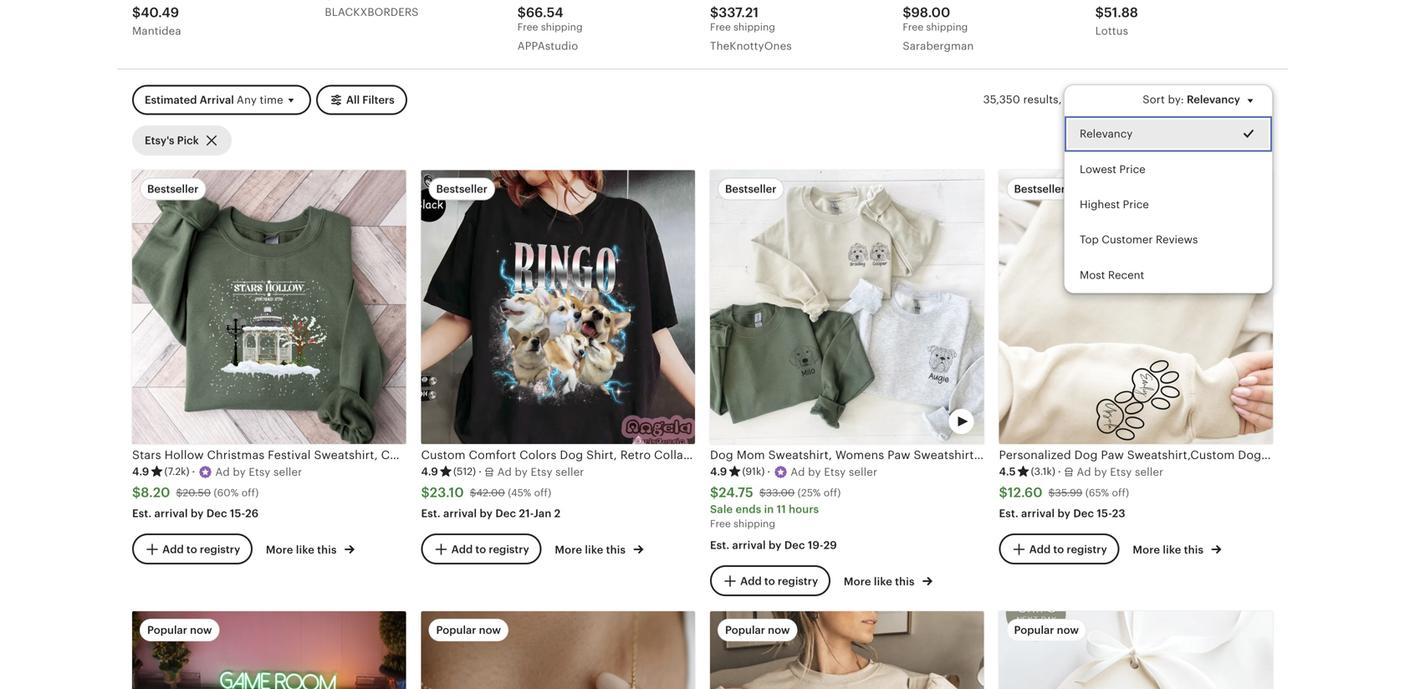 Task type: describe. For each thing, give the bounding box(es) containing it.
4 popular now link from the left
[[999, 612, 1273, 689]]

add to registry for 8.20
[[162, 543, 240, 556]]

registry down "19-"
[[778, 575, 818, 588]]

20.50
[[183, 487, 211, 499]]

by:
[[1168, 93, 1184, 106]]

add to registry for 23.10
[[451, 543, 529, 556]]

add to registry button for 8.20
[[132, 534, 253, 565]]

3 popular now link from the left
[[710, 612, 984, 689]]

most recent
[[1080, 269, 1144, 281]]

(25%
[[798, 487, 821, 499]]

now for personalized new home ornament - new home christmas ornament - wreath new house ornament image product video element
[[1057, 624, 1079, 637]]

sort by: relevancy
[[1143, 93, 1240, 106]]

personalized new home ornament - new home christmas ornament - wreath new house ornament image
[[999, 612, 1273, 689]]

popular for 'custom neon sign | neon sign | wedding signs | name neon sign | led neon light sign | wedding bridesmaid gifts | wall decor | home decor' image
[[147, 624, 187, 637]]

26
[[245, 507, 259, 520]]

ads
[[1089, 93, 1109, 106]]

35.99
[[1055, 487, 1083, 499]]

estimated arrival any time
[[145, 94, 283, 106]]

all
[[346, 94, 360, 106]]

highest price link
[[1065, 187, 1272, 222]]

dec for 12.60
[[1073, 507, 1094, 520]]

arrival for 12.60
[[1021, 507, 1055, 520]]

$ for 24.75
[[710, 485, 719, 500]]

add to registry button down est. arrival by dec 19-29
[[710, 565, 831, 597]]

21-
[[519, 507, 534, 520]]

$ inside $ 12.60 $ 35.99 (65% off)
[[1049, 487, 1055, 499]]

$ for 98.00
[[903, 5, 911, 20]]

more like this link for 23.10
[[555, 540, 643, 558]]

(65%
[[1085, 487, 1109, 499]]

bestseller for 8.20
[[147, 183, 199, 195]]

blackxborders
[[325, 6, 419, 18]]

personalized dog paw sweatshirt,custom dog mama sweatshirt,gift for mama sweatshirt, christmas gift for mama, dog mom image
[[999, 170, 1273, 444]]

filters
[[362, 94, 395, 106]]

· for 23.10
[[478, 466, 482, 478]]

like for 8.20
[[296, 544, 314, 556]]

off) for 24.75
[[824, 487, 841, 499]]

custom dog ears sweatshirt, dog mom sweatshirt, dog lover sweatshirt, dog people sweatshirt, new dog owner sweatshirt, pet lover sweatshirt image
[[710, 612, 984, 689]]

23.10
[[430, 485, 464, 500]]

66.54
[[526, 5, 563, 20]]

337.21
[[719, 5, 759, 20]]

etsy's pick
[[145, 134, 199, 147]]

$ 23.10 $ 42.00 (45% off)
[[421, 485, 551, 500]]

product video element for personalized new home ornament - new home christmas ornament - wreath new house ornament image
[[999, 612, 1273, 689]]

98.00
[[911, 5, 950, 20]]

custom comfort colors dog shirt, retro collage shirt, custom pet shirt, retro 90's custom shirt, women's custom tee, christmas gift shirt image
[[421, 170, 695, 444]]

to for 12.60
[[1053, 543, 1064, 556]]

1 popular now link from the left
[[132, 612, 406, 689]]

dog name necklace | personalized dog ears necklace | custom pet jewelry | pet name necklace | pet memorial gift, gift for her,christmas gift image
[[421, 612, 695, 689]]

more like this for 8.20
[[266, 544, 339, 556]]

this for 8.20
[[317, 544, 337, 556]]

$ 12.60 $ 35.99 (65% off)
[[999, 485, 1129, 500]]

arrival for 23.10
[[443, 507, 477, 520]]

$ for 40.49
[[132, 5, 141, 20]]

35,350 results, with ads
[[983, 93, 1109, 106]]

51.88
[[1104, 5, 1138, 20]]

off) for 23.10
[[534, 487, 551, 499]]

dog mom sweatshirt, womens paw sweatshirt, dog sweatshirt with name, dog mom gift, dog lover sweatshirt, dog mom era, custom dog sweater image
[[710, 170, 984, 444]]

8.20
[[141, 485, 170, 500]]

est. arrival by dec 15-26
[[132, 507, 259, 520]]

highest
[[1080, 198, 1120, 211]]

top customer reviews
[[1080, 233, 1198, 246]]

$ 51.88 lottus
[[1095, 5, 1138, 37]]

off) for 8.20
[[242, 487, 259, 499]]

registry for 12.60
[[1067, 543, 1107, 556]]

sarabergman
[[903, 40, 974, 52]]

(7.2k)
[[164, 466, 189, 477]]

$ for 51.88
[[1095, 5, 1104, 20]]

est. for 8.20
[[132, 507, 152, 520]]

24.75
[[719, 485, 753, 500]]

lowest
[[1080, 163, 1117, 175]]

any
[[237, 94, 257, 106]]

top
[[1080, 233, 1099, 246]]

jan
[[534, 507, 552, 520]]

free for 66.54
[[517, 21, 538, 33]]

estimated
[[145, 94, 197, 106]]

most
[[1080, 269, 1105, 281]]

shipping for 98.00
[[926, 21, 968, 33]]

12.60
[[1008, 485, 1043, 500]]

33.00
[[766, 487, 795, 499]]

$ inside $ 23.10 $ 42.00 (45% off)
[[470, 487, 476, 499]]

more for 23.10
[[555, 544, 582, 556]]

popular for the dog name necklace | personalized dog ears necklace | custom pet jewelry | pet name necklace | pet memorial gift, gift for her,christmas gift image
[[436, 624, 476, 637]]

$ for 66.54
[[517, 5, 526, 20]]

appastudio
[[517, 40, 578, 52]]

1 vertical spatial relevancy
[[1080, 128, 1133, 140]]

free for 98.00
[[903, 21, 924, 33]]

11
[[777, 503, 786, 516]]

$ up in
[[759, 487, 766, 499]]

(512)
[[453, 466, 476, 477]]

$ for 337.21
[[710, 5, 719, 20]]

2
[[554, 507, 561, 520]]

(45%
[[508, 487, 531, 499]]

off) for 12.60
[[1112, 487, 1129, 499]]

arrival down ends
[[732, 539, 766, 551]]

arrival for 8.20
[[154, 507, 188, 520]]

free for 337.21
[[710, 21, 731, 33]]

35,350
[[983, 93, 1020, 106]]

all filters button
[[316, 85, 407, 115]]

by down in
[[769, 539, 782, 551]]

29
[[824, 539, 837, 551]]

est. arrival by dec 21-jan 2
[[421, 507, 561, 520]]

now for product video element corresponding to the dog name necklace | personalized dog ears necklace | custom pet jewelry | pet name necklace | pet memorial gift, gift for her,christmas gift image
[[479, 624, 501, 637]]

sale
[[710, 503, 733, 516]]

$ for 23.10
[[421, 485, 430, 500]]

15- for 8.20
[[230, 507, 245, 520]]

menu containing relevancy
[[1064, 84, 1273, 294]]

$ 24.75 $ 33.00 (25% off) sale ends in 11 hours free shipping
[[710, 485, 841, 529]]

shipping for 337.21
[[734, 21, 775, 33]]

pick
[[177, 134, 199, 147]]

ends
[[736, 503, 761, 516]]

40.49
[[141, 5, 179, 20]]

etsy's pick link
[[132, 126, 231, 156]]

42.00
[[476, 487, 505, 499]]

$ 8.20 $ 20.50 (60% off)
[[132, 485, 259, 500]]

4.9 for 8.20
[[132, 466, 149, 478]]

this for 23.10
[[606, 544, 626, 556]]



Task type: vqa. For each thing, say whether or not it's contained in the screenshot.
"Explore" to the bottom
no



Task type: locate. For each thing, give the bounding box(es) containing it.
2 bestseller from the left
[[436, 183, 488, 195]]

1 off) from the left
[[242, 487, 259, 499]]

off) inside $ 23.10 $ 42.00 (45% off)
[[534, 487, 551, 499]]

now for product video element associated with 'custom neon sign | neon sign | wedding signs | name neon sign | led neon light sign | wedding bridesmaid gifts | wall decor | home decor' image
[[190, 624, 212, 637]]

sort
[[1143, 93, 1165, 106]]

3 · from the left
[[767, 466, 771, 478]]

$ up sale in the right of the page
[[710, 485, 719, 500]]

popular now for 'custom neon sign | neon sign | wedding signs | name neon sign | led neon light sign | wedding bridesmaid gifts | wall decor | home decor' image
[[147, 624, 212, 637]]

0 vertical spatial price
[[1119, 163, 1146, 175]]

1 horizontal spatial relevancy
[[1187, 93, 1240, 106]]

add to registry down est. arrival by dec 15-26
[[162, 543, 240, 556]]

popular for personalized new home ornament - new home christmas ornament - wreath new house ornament image
[[1014, 624, 1054, 637]]

registry
[[200, 543, 240, 556], [489, 543, 529, 556], [1067, 543, 1107, 556], [778, 575, 818, 588]]

$ inside '$ 98.00 free shipping sarabergman'
[[903, 5, 911, 20]]

2 popular from the left
[[436, 624, 476, 637]]

· right (512)
[[478, 466, 482, 478]]

popular
[[147, 624, 187, 637], [436, 624, 476, 637], [725, 624, 765, 637], [1014, 624, 1054, 637]]

1 now from the left
[[190, 624, 212, 637]]

all filters
[[346, 94, 395, 106]]

arrival
[[154, 507, 188, 520], [443, 507, 477, 520], [1021, 507, 1055, 520], [732, 539, 766, 551]]

customer
[[1102, 233, 1153, 246]]

this for 12.60
[[1184, 544, 1204, 556]]

most recent link
[[1065, 257, 1272, 293]]

price up the "top customer reviews"
[[1123, 198, 1149, 211]]

15- down the (65%
[[1097, 507, 1112, 520]]

more like this link
[[266, 540, 354, 558], [555, 540, 643, 558], [1133, 540, 1221, 558], [844, 572, 932, 589]]

19-
[[808, 539, 824, 551]]

0 horizontal spatial 15-
[[230, 507, 245, 520]]

2 horizontal spatial 4.9
[[710, 466, 727, 478]]

est. for 23.10
[[421, 507, 441, 520]]

dec down (60%
[[206, 507, 227, 520]]

$ up mantidea
[[132, 5, 141, 20]]

dec
[[206, 507, 227, 520], [495, 507, 516, 520], [1073, 507, 1094, 520], [784, 539, 805, 551]]

shipping inside '$ 66.54 free shipping appastudio'
[[541, 21, 583, 33]]

4 off) from the left
[[1112, 487, 1129, 499]]

dec for 23.10
[[495, 507, 516, 520]]

free down 98.00
[[903, 21, 924, 33]]

highest price
[[1080, 198, 1149, 211]]

$ inside $ 40.49 mantidea
[[132, 5, 141, 20]]

3 4.9 from the left
[[710, 466, 727, 478]]

$
[[132, 5, 141, 20], [517, 5, 526, 20], [710, 5, 719, 20], [903, 5, 911, 20], [1095, 5, 1104, 20], [132, 485, 141, 500], [421, 485, 430, 500], [710, 485, 719, 500], [999, 485, 1008, 500], [176, 487, 183, 499], [470, 487, 476, 499], [759, 487, 766, 499], [1049, 487, 1055, 499]]

2 15- from the left
[[1097, 507, 1112, 520]]

add for 23.10
[[451, 543, 473, 556]]

3 off) from the left
[[824, 487, 841, 499]]

$ down (7.2k)
[[176, 487, 183, 499]]

$ up appastudio
[[517, 5, 526, 20]]

15-
[[230, 507, 245, 520], [1097, 507, 1112, 520]]

more for 8.20
[[266, 544, 293, 556]]

23
[[1112, 507, 1125, 520]]

est. down 8.20
[[132, 507, 152, 520]]

registry down est. arrival by dec 15-23
[[1067, 543, 1107, 556]]

4.5
[[999, 466, 1016, 478]]

arrival down 12.60
[[1021, 507, 1055, 520]]

in
[[764, 503, 774, 516]]

more like this
[[266, 544, 339, 556], [555, 544, 628, 556], [1133, 544, 1206, 556], [844, 576, 917, 588]]

add to registry button down est. arrival by dec 15-23
[[999, 534, 1120, 565]]

$ down (512)
[[470, 487, 476, 499]]

shipping inside '$ 98.00 free shipping sarabergman'
[[926, 21, 968, 33]]

1 popular now from the left
[[147, 624, 212, 637]]

product video element
[[710, 170, 984, 444], [132, 612, 406, 689], [421, 612, 695, 689], [999, 612, 1273, 689]]

4 · from the left
[[1058, 466, 1061, 478]]

price
[[1119, 163, 1146, 175], [1123, 198, 1149, 211]]

0 horizontal spatial relevancy
[[1080, 128, 1133, 140]]

add to registry for 12.60
[[1029, 543, 1107, 556]]

off)
[[242, 487, 259, 499], [534, 487, 551, 499], [824, 487, 841, 499], [1112, 487, 1129, 499]]

registry for 23.10
[[489, 543, 529, 556]]

4 popular from the left
[[1014, 624, 1054, 637]]

shipping up sarabergman
[[926, 21, 968, 33]]

2 now from the left
[[479, 624, 501, 637]]

add to registry down est. arrival by dec 19-29
[[740, 575, 818, 588]]

price inside "link"
[[1119, 163, 1146, 175]]

off) right (25%
[[824, 487, 841, 499]]

price for highest price
[[1123, 198, 1149, 211]]

(3.1k)
[[1031, 466, 1055, 477]]

(60%
[[214, 487, 239, 499]]

product video element for the dog name necklace | personalized dog ears necklace | custom pet jewelry | pet name necklace | pet memorial gift, gift for her,christmas gift image
[[421, 612, 695, 689]]

(91k)
[[742, 466, 765, 477]]

$ up sarabergman
[[903, 5, 911, 20]]

est.
[[132, 507, 152, 520], [421, 507, 441, 520], [999, 507, 1019, 520], [710, 539, 730, 551]]

add to registry button down est. arrival by dec 15-26
[[132, 534, 253, 565]]

$ down 4.5
[[999, 485, 1008, 500]]

etsy's
[[145, 134, 174, 147]]

off) inside $ 24.75 $ 33.00 (25% off) sale ends in 11 hours free shipping
[[824, 487, 841, 499]]

add to registry down est. arrival by dec 15-23
[[1029, 543, 1107, 556]]

1 · from the left
[[192, 466, 195, 478]]

popular now link
[[132, 612, 406, 689], [421, 612, 695, 689], [710, 612, 984, 689], [999, 612, 1273, 689]]

theknottyones
[[710, 40, 792, 52]]

· for 8.20
[[192, 466, 195, 478]]

4.9 up 24.75
[[710, 466, 727, 478]]

recent
[[1108, 269, 1144, 281]]

$ 40.49 mantidea
[[132, 5, 181, 37]]

add down the est. arrival by dec 21-jan 2 in the bottom of the page
[[451, 543, 473, 556]]

est. arrival by dec 19-29
[[710, 539, 837, 551]]

$ inside '$ 66.54 free shipping appastudio'
[[517, 5, 526, 20]]

custom neon sign | neon sign | wedding signs | name neon sign | led neon light sign | wedding bridesmaid gifts | wall decor | home decor image
[[132, 612, 406, 689]]

relevancy link
[[1065, 116, 1272, 152]]

$ 337.21 free shipping theknottyones
[[710, 5, 792, 52]]

add to registry down the est. arrival by dec 21-jan 2 in the bottom of the page
[[451, 543, 529, 556]]

free inside '$ 98.00 free shipping sarabergman'
[[903, 21, 924, 33]]

more like this for 23.10
[[555, 544, 628, 556]]

4 now from the left
[[1057, 624, 1079, 637]]

1 4.9 from the left
[[132, 466, 149, 478]]

reviews
[[1156, 233, 1198, 246]]

shipping
[[541, 21, 583, 33], [734, 21, 775, 33], [926, 21, 968, 33], [734, 518, 775, 529]]

3 bestseller from the left
[[725, 183, 777, 195]]

0 horizontal spatial 4.9
[[132, 466, 149, 478]]

shipping inside "$ 337.21 free shipping theknottyones"
[[734, 21, 775, 33]]

shipping down ends
[[734, 518, 775, 529]]

2 · from the left
[[478, 466, 482, 478]]

by down 20.50
[[191, 507, 204, 520]]

free down 66.54
[[517, 21, 538, 33]]

popular now
[[147, 624, 212, 637], [436, 624, 501, 637], [725, 624, 790, 637], [1014, 624, 1079, 637]]

shipping up theknottyones on the right top of the page
[[734, 21, 775, 33]]

price for lowest price
[[1119, 163, 1146, 175]]

2 popular now from the left
[[436, 624, 501, 637]]

2 popular now link from the left
[[421, 612, 695, 689]]

dec left 21-
[[495, 507, 516, 520]]

lowest price
[[1080, 163, 1146, 175]]

shipping for 66.54
[[541, 21, 583, 33]]

by for 12.60
[[1058, 507, 1071, 520]]

$ inside $ 8.20 $ 20.50 (60% off)
[[176, 487, 183, 499]]

now
[[190, 624, 212, 637], [479, 624, 501, 637], [768, 624, 790, 637], [1057, 624, 1079, 637]]

like for 23.10
[[585, 544, 603, 556]]

by down $ 23.10 $ 42.00 (45% off)
[[480, 507, 493, 520]]

shipping down 66.54
[[541, 21, 583, 33]]

dec left "19-"
[[784, 539, 805, 551]]

15- down (60%
[[230, 507, 245, 520]]

to down est. arrival by dec 15-23
[[1053, 543, 1064, 556]]

est. down 23.10
[[421, 507, 441, 520]]

relevancy down ads
[[1080, 128, 1133, 140]]

off) up 26
[[242, 487, 259, 499]]

add to registry button for 23.10
[[421, 534, 542, 565]]

· right "(91k)"
[[767, 466, 771, 478]]

popular now for the dog name necklace | personalized dog ears necklace | custom pet jewelry | pet name necklace | pet memorial gift, gift for her,christmas gift image
[[436, 624, 501, 637]]

15- for 12.60
[[1097, 507, 1112, 520]]

4 popular now from the left
[[1014, 624, 1079, 637]]

add to registry button down the est. arrival by dec 21-jan 2 in the bottom of the page
[[421, 534, 542, 565]]

0 vertical spatial relevancy
[[1187, 93, 1240, 106]]

to for 8.20
[[186, 543, 197, 556]]

1 horizontal spatial 4.9
[[421, 466, 438, 478]]

$ up theknottyones on the right top of the page
[[710, 5, 719, 20]]

est. down 12.60
[[999, 507, 1019, 520]]

add for 12.60
[[1029, 543, 1051, 556]]

free
[[517, 21, 538, 33], [710, 21, 731, 33], [903, 21, 924, 33], [710, 518, 731, 529]]

add for 8.20
[[162, 543, 184, 556]]

est. down sale in the right of the page
[[710, 539, 730, 551]]

lottus
[[1095, 25, 1128, 37]]

off) up jan
[[534, 487, 551, 499]]

more for 12.60
[[1133, 544, 1160, 556]]

by
[[191, 507, 204, 520], [480, 507, 493, 520], [1058, 507, 1071, 520], [769, 539, 782, 551]]

add down est. arrival by dec 15-26
[[162, 543, 184, 556]]

by for 8.20
[[191, 507, 204, 520]]

off) inside $ 8.20 $ 20.50 (60% off)
[[242, 487, 259, 499]]

registry down 21-
[[489, 543, 529, 556]]

blackxborders link
[[325, 0, 502, 25]]

3 popular now from the left
[[725, 624, 790, 637]]

1 vertical spatial price
[[1123, 198, 1149, 211]]

arrival down 23.10
[[443, 507, 477, 520]]

product video element for the dog mom sweatshirt, womens paw sweatshirt, dog sweatshirt with name, dog mom gift, dog lover sweatshirt, dog mom era, custom dog sweater image
[[710, 170, 984, 444]]

4.9 for 23.10
[[421, 466, 438, 478]]

to for 23.10
[[475, 543, 486, 556]]

more like this link for 12.60
[[1133, 540, 1221, 558]]

add to registry button
[[132, 534, 253, 565], [421, 534, 542, 565], [999, 534, 1120, 565], [710, 565, 831, 597]]

relevancy right by:
[[1187, 93, 1240, 106]]

this
[[317, 544, 337, 556], [606, 544, 626, 556], [1184, 544, 1204, 556], [895, 576, 915, 588]]

$ for 12.60
[[999, 485, 1008, 500]]

registry for 8.20
[[200, 543, 240, 556]]

bestseller for 12.60
[[1014, 183, 1066, 195]]

· right (3.1k)
[[1058, 466, 1061, 478]]

off) up 23
[[1112, 487, 1129, 499]]

by for 23.10
[[480, 507, 493, 520]]

free inside '$ 66.54 free shipping appastudio'
[[517, 21, 538, 33]]

dec for 8.20
[[206, 507, 227, 520]]

$ left 20.50
[[132, 485, 141, 500]]

1 bestseller from the left
[[147, 183, 199, 195]]

· right (7.2k)
[[192, 466, 195, 478]]

registry down est. arrival by dec 15-26
[[200, 543, 240, 556]]

bestseller for 23.10
[[436, 183, 488, 195]]

shipping inside $ 24.75 $ 33.00 (25% off) sale ends in 11 hours free shipping
[[734, 518, 775, 529]]

top customer reviews link
[[1065, 222, 1272, 257]]

menu
[[1064, 84, 1273, 294]]

1 15- from the left
[[230, 507, 245, 520]]

free inside $ 24.75 $ 33.00 (25% off) sale ends in 11 hours free shipping
[[710, 518, 731, 529]]

$ inside $ 51.88 lottus
[[1095, 5, 1104, 20]]

free down 337.21
[[710, 21, 731, 33]]

arrival
[[200, 94, 234, 106]]

1 horizontal spatial 15-
[[1097, 507, 1112, 520]]

add to registry
[[162, 543, 240, 556], [451, 543, 529, 556], [1029, 543, 1107, 556], [740, 575, 818, 588]]

time
[[260, 94, 283, 106]]

· for 12.60
[[1058, 466, 1061, 478]]

mantidea
[[132, 25, 181, 37]]

to down est. arrival by dec 19-29
[[764, 575, 775, 588]]

more like this for 12.60
[[1133, 544, 1206, 556]]

more
[[266, 544, 293, 556], [555, 544, 582, 556], [1133, 544, 1160, 556], [844, 576, 871, 588]]

popular now for personalized new home ornament - new home christmas ornament - wreath new house ornament image
[[1014, 624, 1079, 637]]

add down est. arrival by dec 15-23
[[1029, 543, 1051, 556]]

more like this link for 8.20
[[266, 540, 354, 558]]

free down sale in the right of the page
[[710, 518, 731, 529]]

add to registry button for 12.60
[[999, 534, 1120, 565]]

4 bestseller from the left
[[1014, 183, 1066, 195]]

off) inside $ 12.60 $ 35.99 (65% off)
[[1112, 487, 1129, 499]]

· for 24.75
[[767, 466, 771, 478]]

add down est. arrival by dec 19-29
[[740, 575, 762, 588]]

4.9 up 23.10
[[421, 466, 438, 478]]

free inside "$ 337.21 free shipping theknottyones"
[[710, 21, 731, 33]]

·
[[192, 466, 195, 478], [478, 466, 482, 478], [767, 466, 771, 478], [1058, 466, 1061, 478]]

lowest price link
[[1065, 152, 1272, 187]]

to down the est. arrival by dec 21-jan 2 in the bottom of the page
[[475, 543, 486, 556]]

dec down the (65%
[[1073, 507, 1094, 520]]

$ for 8.20
[[132, 485, 141, 500]]

1 popular from the left
[[147, 624, 187, 637]]

stars hollow christmas festival sweatshirt, christmas gifts, christmas tree shirt, christmas winter festival sweater, christmas tree sweater image
[[132, 170, 406, 444]]

$ inside "$ 337.21 free shipping theknottyones"
[[710, 5, 719, 20]]

to down est. arrival by dec 15-26
[[186, 543, 197, 556]]

$ up lottus
[[1095, 5, 1104, 20]]

3 now from the left
[[768, 624, 790, 637]]

2 4.9 from the left
[[421, 466, 438, 478]]

product video element for 'custom neon sign | neon sign | wedding signs | name neon sign | led neon light sign | wedding bridesmaid gifts | wall decor | home decor' image
[[132, 612, 406, 689]]

like for 12.60
[[1163, 544, 1181, 556]]

4.9 up 8.20
[[132, 466, 149, 478]]

with
[[1064, 93, 1086, 106]]

$ down (3.1k)
[[1049, 487, 1055, 499]]

$ 98.00 free shipping sarabergman
[[903, 5, 974, 52]]

price right lowest
[[1119, 163, 1146, 175]]

2 off) from the left
[[534, 487, 551, 499]]

$ left the 42.00
[[421, 485, 430, 500]]

$ 66.54 free shipping appastudio
[[517, 5, 583, 52]]

by down $ 12.60 $ 35.99 (65% off)
[[1058, 507, 1071, 520]]

arrival down 8.20
[[154, 507, 188, 520]]

3 popular from the left
[[725, 624, 765, 637]]

hours
[[789, 503, 819, 516]]

results,
[[1023, 93, 1062, 106]]

est. arrival by dec 15-23
[[999, 507, 1125, 520]]

est. for 12.60
[[999, 507, 1019, 520]]



